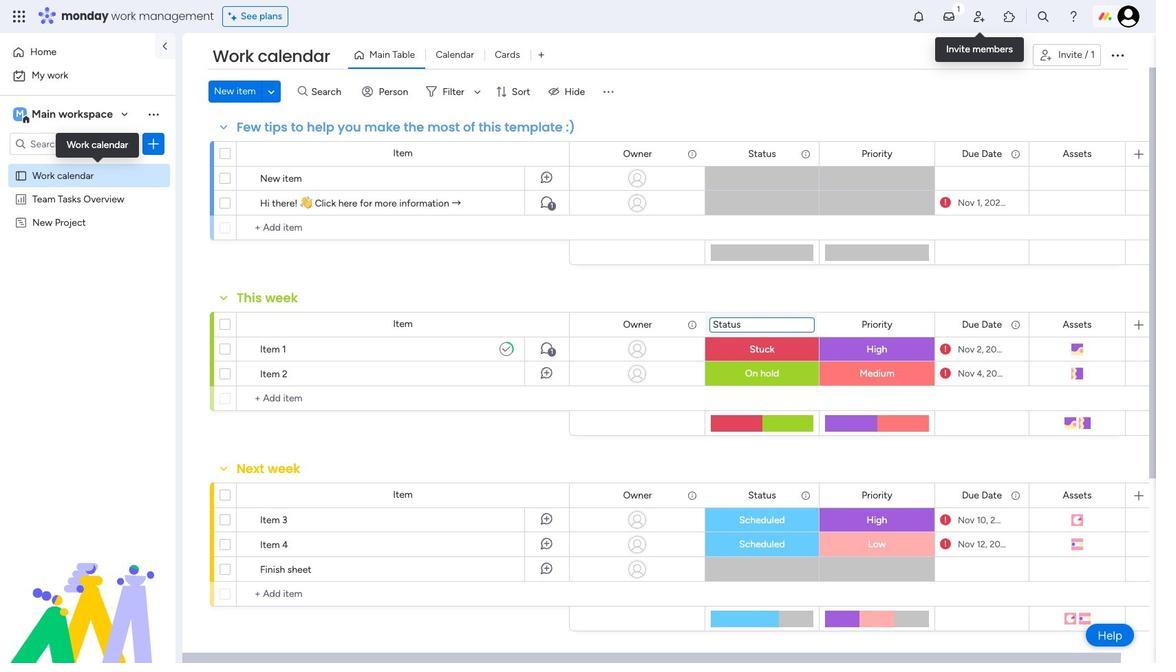 Task type: vqa. For each thing, say whether or not it's contained in the screenshot.
Invite members image
yes



Task type: describe. For each thing, give the bounding box(es) containing it.
add view image
[[539, 50, 544, 60]]

2 v2 overdue deadline image from the top
[[941, 343, 952, 356]]

1 v2 overdue deadline image from the top
[[941, 367, 952, 380]]

1 v2 overdue deadline image from the top
[[941, 196, 952, 209]]

search everything image
[[1037, 10, 1051, 23]]

notifications image
[[912, 10, 926, 23]]

1 no file image from the top
[[1071, 170, 1083, 187]]

0 horizontal spatial column information image
[[687, 319, 698, 330]]

monday marketplace image
[[1003, 10, 1017, 23]]

Search field
[[308, 82, 349, 101]]

select product image
[[12, 10, 26, 23]]

angle down image
[[268, 86, 275, 97]]

+ Add item text field
[[244, 586, 563, 602]]

lottie animation image
[[0, 524, 176, 663]]

Search in workspace field
[[29, 136, 115, 152]]



Task type: locate. For each thing, give the bounding box(es) containing it.
1 vertical spatial option
[[8, 65, 167, 87]]

1 vertical spatial + add item text field
[[244, 390, 563, 407]]

public board image
[[14, 169, 28, 182]]

v2 overdue deadline image
[[941, 196, 952, 209], [941, 343, 952, 356]]

options image
[[147, 137, 160, 151]]

workspace options image
[[147, 107, 160, 121]]

option
[[8, 41, 147, 63], [8, 65, 167, 87], [0, 163, 176, 166]]

1 vertical spatial v2 overdue deadline image
[[941, 513, 952, 526]]

0 vertical spatial + add item text field
[[244, 220, 563, 236]]

column information image
[[687, 148, 698, 159], [801, 148, 812, 159], [1011, 148, 1022, 159], [687, 490, 698, 501], [1011, 490, 1022, 501]]

see plans image
[[228, 9, 241, 24]]

update feed image
[[943, 10, 956, 23]]

1 image
[[953, 1, 965, 16]]

workspace selection element
[[13, 106, 115, 124]]

0 vertical spatial v2 overdue deadline image
[[941, 367, 952, 380]]

invite members image
[[973, 10, 987, 23]]

2 vertical spatial option
[[0, 163, 176, 166]]

1 horizontal spatial column information image
[[801, 490, 812, 501]]

public dashboard image
[[14, 192, 28, 205]]

2 + add item text field from the top
[[244, 390, 563, 407]]

2 vertical spatial v2 overdue deadline image
[[941, 538, 952, 551]]

lottie animation element
[[0, 524, 176, 663]]

2 no file image from the top
[[1071, 195, 1083, 211]]

help image
[[1067, 10, 1081, 23]]

3 v2 overdue deadline image from the top
[[941, 538, 952, 551]]

0 vertical spatial no file image
[[1071, 170, 1083, 187]]

options image
[[1110, 47, 1126, 63], [191, 332, 202, 366], [191, 356, 202, 391], [191, 502, 202, 537], [191, 527, 202, 561], [191, 552, 202, 586]]

menu image
[[602, 85, 616, 98]]

1 vertical spatial v2 overdue deadline image
[[941, 343, 952, 356]]

list box
[[0, 161, 176, 420]]

0 vertical spatial v2 overdue deadline image
[[941, 196, 952, 209]]

2 v2 overdue deadline image from the top
[[941, 513, 952, 526]]

arrow down image
[[469, 83, 486, 100]]

v2 search image
[[298, 84, 308, 99]]

column information image
[[687, 319, 698, 330], [1011, 319, 1022, 330], [801, 490, 812, 501]]

+ Add item text field
[[244, 220, 563, 236], [244, 390, 563, 407]]

jacob simon image
[[1118, 6, 1140, 28]]

2 horizontal spatial column information image
[[1011, 319, 1022, 330]]

v2 overdue deadline image
[[941, 367, 952, 380], [941, 513, 952, 526], [941, 538, 952, 551]]

0 vertical spatial option
[[8, 41, 147, 63]]

1 + add item text field from the top
[[244, 220, 563, 236]]

no file image
[[1071, 170, 1083, 187], [1071, 195, 1083, 211]]

1 vertical spatial no file image
[[1071, 195, 1083, 211]]

None field
[[209, 45, 334, 68], [233, 118, 579, 136], [620, 146, 656, 161], [745, 146, 780, 161], [859, 146, 896, 161], [959, 146, 1006, 161], [1060, 146, 1096, 161], [233, 289, 301, 307], [620, 317, 656, 332], [710, 317, 815, 332], [859, 317, 896, 332], [959, 317, 1006, 332], [1060, 317, 1096, 332], [233, 460, 304, 478], [620, 488, 656, 503], [745, 488, 780, 503], [859, 488, 896, 503], [959, 488, 1006, 503], [1060, 488, 1096, 503], [209, 45, 334, 68], [233, 118, 579, 136], [620, 146, 656, 161], [745, 146, 780, 161], [859, 146, 896, 161], [959, 146, 1006, 161], [1060, 146, 1096, 161], [233, 289, 301, 307], [620, 317, 656, 332], [710, 317, 815, 332], [859, 317, 896, 332], [959, 317, 1006, 332], [1060, 317, 1096, 332], [233, 460, 304, 478], [620, 488, 656, 503], [745, 488, 780, 503], [859, 488, 896, 503], [959, 488, 1006, 503], [1060, 488, 1096, 503]]

workspace image
[[13, 107, 27, 122]]



